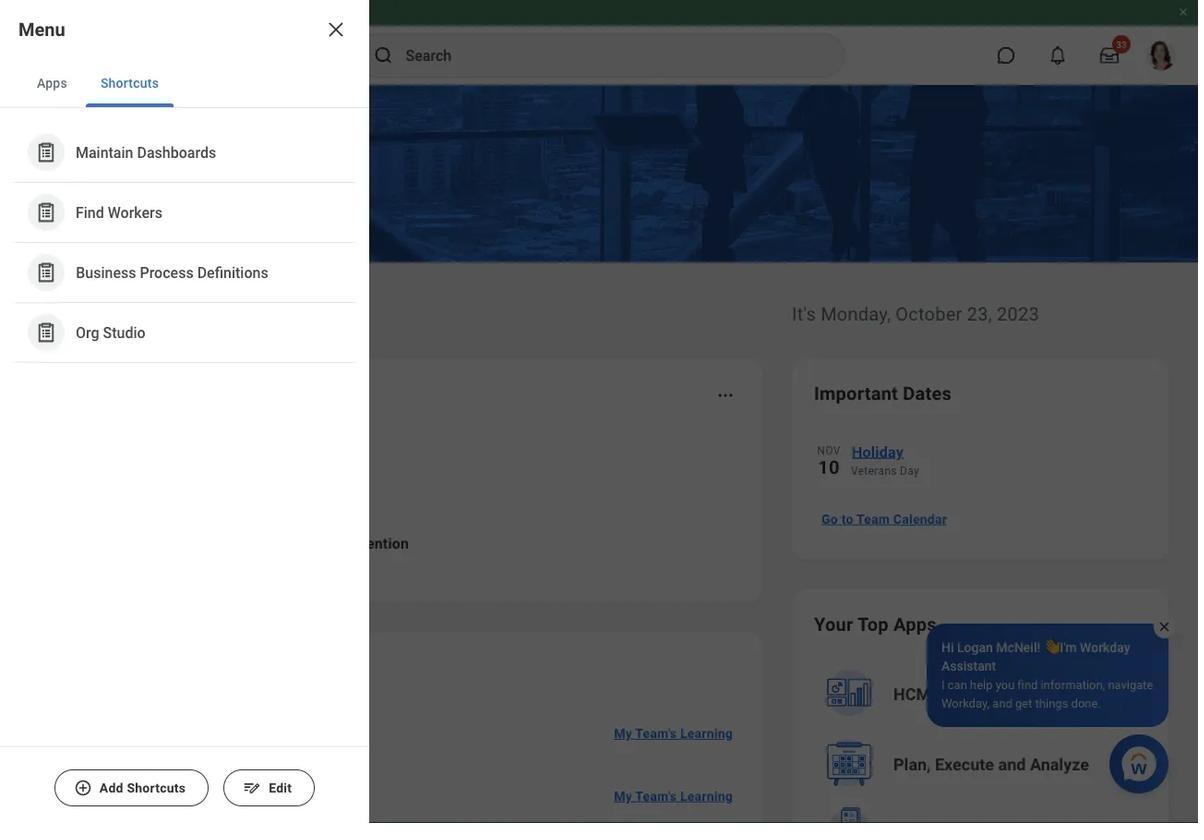 Task type: locate. For each thing, give the bounding box(es) containing it.
clipboard image left org
[[35, 321, 58, 344]]

1 vertical spatial required
[[115, 799, 167, 815]]

2 my from the top
[[614, 789, 633, 804]]

board
[[987, 685, 1031, 704]]

find workers link
[[18, 187, 351, 238]]

clipboard image up let's
[[35, 261, 58, 284]]

nov
[[818, 444, 841, 457]]

1 my team's learning button from the top
[[607, 715, 741, 752]]

0 vertical spatial clipboard image
[[35, 201, 58, 224]]

workday
[[1081, 640, 1131, 655]]

shortcuts button
[[86, 59, 174, 107]]

2 clipboard image from the top
[[35, 321, 58, 344]]

1 vertical spatial my team's learning button
[[607, 778, 741, 815]]

due down desjardins
[[226, 799, 249, 815]]

due up desjardins
[[226, 737, 249, 752]]

1 vertical spatial clipboard image
[[35, 261, 58, 284]]

jacqueline desjardins required learning due soon
[[115, 778, 283, 815]]

clipboard image for org studio
[[35, 321, 58, 344]]

learning
[[681, 726, 733, 741], [171, 737, 222, 752], [681, 789, 733, 804], [171, 799, 222, 815]]

required up the "add shortcuts"
[[115, 737, 167, 752]]

let's get started
[[30, 293, 253, 327]]

1 vertical spatial due
[[226, 799, 249, 815]]

0 vertical spatial my team's learning button
[[607, 715, 741, 752]]

add shortcuts
[[100, 780, 186, 796]]

dates
[[904, 382, 952, 404]]

0 vertical spatial soon
[[252, 737, 283, 752]]

go to team calendar
[[822, 512, 948, 527]]

apps inside button
[[37, 75, 67, 91]]

1 team's from the top
[[636, 726, 677, 741]]

your top apps
[[815, 613, 937, 635]]

global navigation dialog
[[0, 0, 369, 823]]

search image
[[373, 44, 395, 67]]

1 vertical spatial clipboard image
[[35, 321, 58, 344]]

clipboard image left maintain
[[35, 141, 58, 164]]

1 my team's learning from the top
[[614, 726, 733, 741]]

1 vertical spatial apps
[[894, 613, 937, 635]]

jacqueline
[[115, 778, 189, 796]]

1 clipboard image from the top
[[35, 141, 58, 164]]

my for 1st "my team's learning" button from the top
[[614, 726, 633, 741]]

plan, execute and analyze button
[[817, 732, 1149, 798]]

help
[[971, 678, 993, 691]]

it's
[[793, 303, 817, 325]]

clipboard image
[[35, 201, 58, 224], [35, 261, 58, 284]]

1 vertical spatial my
[[614, 789, 633, 804]]

clipboard image
[[35, 141, 58, 164], [35, 321, 58, 344]]

clipboard image for maintain dashboards
[[35, 141, 58, 164]]

clipboard image inside the business process definitions 'link'
[[35, 261, 58, 284]]

you
[[137, 534, 162, 552]]

0 vertical spatial my
[[614, 726, 633, 741]]

required
[[115, 737, 167, 752], [115, 799, 167, 815]]

2 due from the top
[[226, 799, 249, 815]]

and down you
[[993, 696, 1013, 710]]

org studio link
[[18, 307, 351, 358]]

2023
[[998, 303, 1040, 325]]

tab list
[[0, 59, 369, 108]]

team's
[[636, 726, 677, 741], [636, 789, 677, 804]]

team highlights list
[[52, 702, 741, 823]]

clipboard image inside maintain dashboards link
[[35, 141, 58, 164]]

hi logan mcneil! 👋 i'm workday assistant i can help you find information, navigate workday, and get things done.
[[942, 640, 1154, 710]]

👋
[[1044, 640, 1057, 655]]

2 team's from the top
[[636, 789, 677, 804]]

profile logan mcneil element
[[1136, 35, 1188, 76]]

important dates
[[815, 382, 952, 404]]

definitions
[[197, 264, 268, 281]]

0 vertical spatial my team's learning
[[614, 726, 733, 741]]

maintain dashboards link
[[18, 127, 351, 178]]

0 vertical spatial clipboard image
[[35, 141, 58, 164]]

my for 1st "my team's learning" button from the bottom
[[614, 789, 633, 804]]

apps
[[37, 75, 67, 91], [894, 613, 937, 635]]

tab list containing apps
[[0, 59, 369, 108]]

1 vertical spatial soon
[[252, 799, 283, 815]]

soon down edit
[[252, 799, 283, 815]]

mcneil!
[[997, 640, 1041, 655]]

it's monday, october 23, 2023
[[793, 303, 1040, 325]]

inbox large image
[[1101, 46, 1120, 65]]

1 my from the top
[[614, 726, 633, 741]]

and left the "analyze"
[[999, 755, 1027, 775]]

jacqueline desjardins button
[[107, 776, 273, 798]]

0 vertical spatial apps
[[37, 75, 67, 91]]

plan,
[[894, 755, 932, 775]]

list
[[0, 108, 369, 378]]

2 required from the top
[[115, 799, 167, 815]]

have
[[166, 534, 200, 552]]

clipboard image left the find
[[35, 201, 58, 224]]

and inside hi logan mcneil! 👋 i'm workday assistant i can help you find information, navigate workday, and get things done.
[[993, 696, 1013, 710]]

calendar
[[894, 512, 948, 527]]

hcm vision board
[[894, 685, 1031, 704]]

2 my team's learning from the top
[[614, 789, 733, 804]]

0 horizontal spatial apps
[[37, 75, 67, 91]]

my
[[614, 726, 633, 741], [614, 789, 633, 804]]

maintain dashboards
[[76, 143, 217, 161]]

org
[[76, 324, 99, 341]]

required down the "add shortcuts"
[[115, 799, 167, 815]]

my team's learning
[[614, 726, 733, 741], [614, 789, 733, 804]]

add shortcuts button
[[54, 769, 209, 806]]

assistant
[[942, 658, 997, 673]]

execute
[[936, 755, 995, 775]]

x image
[[1158, 620, 1172, 634]]

apps right top
[[894, 613, 937, 635]]

and inside button
[[999, 755, 1027, 775]]

holiday veterans day
[[852, 443, 920, 478]]

go
[[822, 512, 839, 527]]

my team's learning button
[[607, 715, 741, 752], [607, 778, 741, 815]]

business process definitions link
[[18, 247, 351, 298]]

done.
[[1072, 696, 1102, 710]]

0 vertical spatial team's
[[636, 726, 677, 741]]

0 vertical spatial required
[[115, 737, 167, 752]]

to
[[842, 512, 854, 527]]

due
[[226, 737, 249, 752], [226, 799, 249, 815]]

business process definitions
[[76, 264, 268, 281]]

plan, execute and analyze
[[894, 755, 1090, 775]]

banner
[[0, 0, 1199, 85]]

information,
[[1041, 678, 1106, 691]]

0 vertical spatial due
[[226, 737, 249, 752]]

list containing maintain dashboards
[[0, 108, 369, 378]]

i'm
[[1061, 640, 1078, 655]]

shortcuts
[[101, 75, 159, 91], [127, 780, 186, 796]]

soon up edit button
[[252, 737, 283, 752]]

2 clipboard image from the top
[[35, 261, 58, 284]]

1 required from the top
[[115, 737, 167, 752]]

1 vertical spatial team's
[[636, 789, 677, 804]]

i
[[942, 678, 945, 691]]

menu
[[18, 18, 65, 40]]

0 vertical spatial and
[[993, 696, 1013, 710]]

1 vertical spatial and
[[999, 755, 1027, 775]]

clipboard image for business process definitions
[[35, 261, 58, 284]]

1 horizontal spatial apps
[[894, 613, 937, 635]]

clipboard image inside find workers link
[[35, 201, 58, 224]]

clipboard image inside org studio link
[[35, 321, 58, 344]]

and
[[993, 696, 1013, 710], [999, 755, 1027, 775]]

0 vertical spatial shortcuts
[[101, 75, 159, 91]]

apps down menu
[[37, 75, 67, 91]]

find
[[76, 203, 104, 221]]

2 soon from the top
[[252, 799, 283, 815]]

1 vertical spatial my team's learning
[[614, 789, 733, 804]]

monday,
[[821, 303, 891, 325]]

1 clipboard image from the top
[[35, 201, 58, 224]]

team
[[857, 512, 891, 527]]

started
[[153, 293, 253, 327]]

clipboard image for find workers
[[35, 201, 58, 224]]

soon
[[252, 737, 283, 752], [252, 799, 283, 815]]



Task type: describe. For each thing, give the bounding box(es) containing it.
that
[[272, 534, 303, 552]]

logan
[[958, 640, 994, 655]]

edit
[[269, 780, 292, 796]]

org studio
[[76, 324, 146, 341]]

shortcuts inside "tab list"
[[101, 75, 159, 91]]

apps inside let's get started 'main content'
[[894, 613, 937, 635]]

things
[[1036, 696, 1069, 710]]

1 vertical spatial shortcuts
[[127, 780, 186, 796]]

important
[[815, 382, 899, 404]]

my team's learning for 1st "my team's learning" button from the bottom
[[614, 789, 733, 804]]

find workers
[[76, 203, 163, 221]]

let's
[[30, 293, 91, 327]]

analyze
[[1031, 755, 1090, 775]]

notifications large image
[[1049, 46, 1068, 65]]

expenses
[[204, 534, 269, 552]]

nov 10
[[818, 444, 841, 478]]

soon inside jacqueline desjardins required learning due soon
[[252, 799, 283, 815]]

holiday button
[[852, 440, 1147, 464]]

can
[[948, 678, 968, 691]]

get
[[99, 293, 146, 327]]

2 my team's learning button from the top
[[607, 778, 741, 815]]

october
[[896, 303, 963, 325]]

find
[[1018, 678, 1039, 691]]

my team's learning for 1st "my team's learning" button from the top
[[614, 726, 733, 741]]

required inside jacqueline desjardins required learning due soon
[[115, 799, 167, 815]]

workday,
[[942, 696, 990, 710]]

holiday
[[853, 443, 904, 460]]

add
[[100, 780, 123, 796]]

required learning due soon
[[115, 737, 283, 752]]

text edit image
[[243, 779, 262, 797]]

hcm vision board button
[[817, 661, 1149, 728]]

edit button
[[224, 769, 315, 806]]

top
[[858, 613, 889, 635]]

10
[[819, 456, 840, 478]]

maintain
[[76, 143, 134, 161]]

close environment banner image
[[1179, 6, 1190, 18]]

workers
[[108, 203, 163, 221]]

you have expenses that need attention button
[[52, 506, 741, 580]]

awaiting your action list
[[52, 432, 741, 580]]

x image
[[325, 18, 347, 41]]

attention
[[346, 534, 409, 552]]

you have expenses that need attention
[[137, 534, 409, 552]]

let's get started main content
[[0, 85, 1199, 823]]

business
[[76, 264, 136, 281]]

get
[[1016, 696, 1033, 710]]

vision
[[935, 685, 982, 704]]

your
[[815, 613, 854, 635]]

desjardins
[[193, 778, 266, 796]]

navigate
[[1109, 678, 1154, 691]]

plus circle image
[[74, 779, 92, 797]]

studio
[[103, 324, 146, 341]]

you
[[996, 678, 1015, 691]]

day
[[901, 465, 920, 478]]

23,
[[968, 303, 993, 325]]

go to team calendar button
[[815, 501, 955, 538]]

hcm
[[894, 685, 931, 704]]

need
[[307, 534, 343, 552]]

due inside jacqueline desjardins required learning due soon
[[226, 799, 249, 815]]

1 due from the top
[[226, 737, 249, 752]]

dashboards
[[137, 143, 217, 161]]

hi
[[942, 640, 955, 655]]

learning inside jacqueline desjardins required learning due soon
[[171, 799, 222, 815]]

1 soon from the top
[[252, 737, 283, 752]]

apps button
[[22, 59, 82, 107]]

process
[[140, 264, 193, 281]]

veterans
[[852, 465, 898, 478]]



Task type: vqa. For each thing, say whether or not it's contained in the screenshot.
Need
yes



